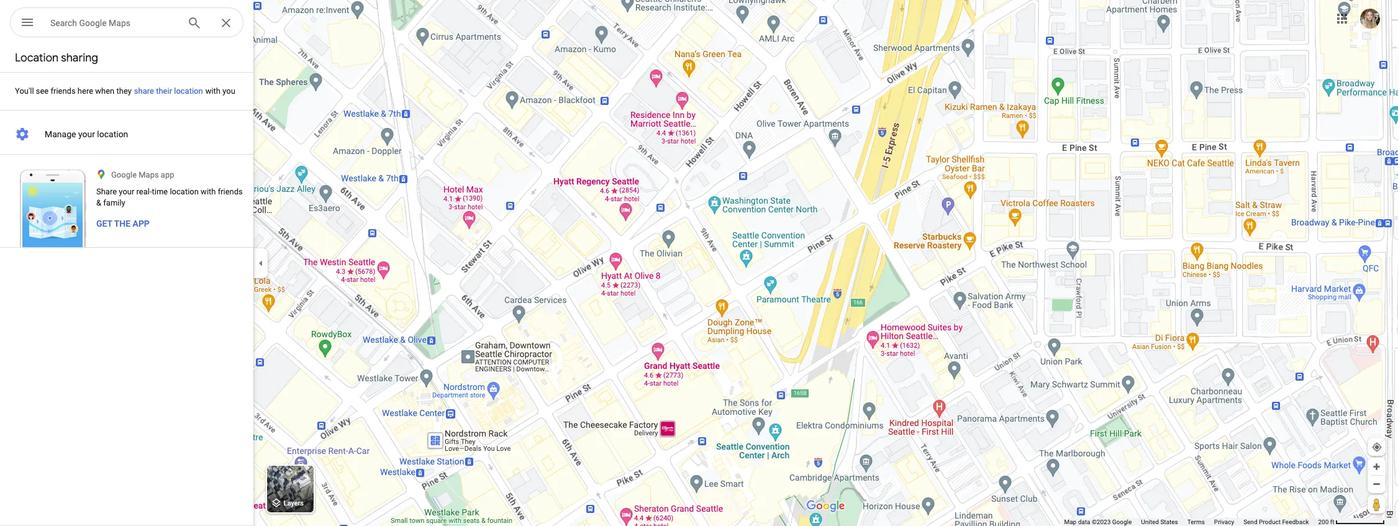 Task type: describe. For each thing, give the bounding box(es) containing it.
0 vertical spatial location
[[174, 86, 203, 96]]

your for location
[[78, 129, 95, 139]]

200 ft button
[[1319, 519, 1386, 526]]

manage your location
[[45, 129, 128, 139]]

zoom in image
[[1372, 462, 1382, 472]]

manage your location link
[[0, 122, 253, 147]]

you'll see friends here when they share their location with you
[[15, 86, 235, 96]]

feedback
[[1283, 519, 1309, 526]]

zoom out image
[[1372, 480, 1382, 489]]

search google maps field containing search google maps
[[10, 7, 244, 38]]

manage
[[45, 129, 76, 139]]

location sharing main content
[[0, 45, 253, 526]]

share
[[134, 86, 154, 96]]

united
[[1142, 519, 1159, 526]]

sharing
[[61, 51, 98, 65]]

they
[[116, 86, 132, 96]]

when
[[95, 86, 114, 96]]

united states
[[1142, 519, 1178, 526]]

you
[[223, 86, 235, 96]]

map data ©2023 google
[[1065, 519, 1132, 526]]

here
[[78, 86, 93, 96]]

footer inside 'google maps' element
[[1065, 518, 1319, 526]]

send product feedback button
[[1244, 518, 1309, 526]]

privacy button
[[1215, 518, 1235, 526]]

share their location link
[[119, 71, 218, 111]]

location inside manage your location 'link'
[[97, 129, 128, 139]]

search google maps
[[50, 18, 130, 28]]

google inside 'location sharing' main content
[[111, 170, 137, 180]]

your for real-
[[119, 187, 134, 196]]

send
[[1244, 519, 1258, 526]]

terms
[[1188, 519, 1205, 526]]

maps inside 'location sharing' main content
[[139, 170, 159, 180]]

map
[[1065, 519, 1077, 526]]

app for get the app
[[133, 219, 150, 229]]

get the app
[[96, 219, 150, 229]]

2 vertical spatial google
[[1113, 519, 1132, 526]]

real-
[[136, 187, 152, 196]]

privacy
[[1215, 519, 1235, 526]]

with inside share your real-time location with friends & family
[[201, 187, 216, 196]]


[[20, 14, 35, 31]]

0 vertical spatial with
[[205, 86, 221, 96]]

their
[[156, 86, 172, 96]]

google account: michelle dermenjian  
(michelle.dermenjian@adept.ai) image
[[1361, 8, 1381, 28]]

you'll
[[15, 86, 34, 96]]

none search field inside 'google maps' element
[[10, 7, 244, 40]]

collapse side panel image
[[254, 256, 268, 270]]



Task type: vqa. For each thing, say whether or not it's contained in the screenshot.
the  restaurants
no



Task type: locate. For each thing, give the bounding box(es) containing it.
your right manage
[[78, 129, 95, 139]]

1 vertical spatial app
[[133, 219, 150, 229]]

 button
[[10, 7, 45, 40]]

location down when
[[97, 129, 128, 139]]

1 vertical spatial maps
[[139, 170, 159, 180]]

google right the ©2023
[[1113, 519, 1132, 526]]

friends
[[51, 86, 76, 96], [218, 187, 243, 196]]

product
[[1259, 519, 1281, 526]]

1 horizontal spatial your
[[119, 187, 134, 196]]

time
[[152, 187, 168, 196]]

location right their
[[174, 86, 203, 96]]

friends inside share your real-time location with friends & family
[[218, 187, 243, 196]]

1 vertical spatial friends
[[218, 187, 243, 196]]

the
[[114, 219, 131, 229]]

0 vertical spatial maps
[[109, 18, 130, 28]]

location inside share your real-time location with friends & family
[[170, 187, 199, 196]]

1 vertical spatial google
[[111, 170, 137, 180]]

google maps element
[[0, 0, 1399, 526]]

google
[[79, 18, 107, 28], [111, 170, 137, 180], [1113, 519, 1132, 526]]

show street view coverage image
[[1368, 495, 1386, 514]]

your
[[78, 129, 95, 139], [119, 187, 134, 196]]

search
[[50, 18, 77, 28]]

your up family
[[119, 187, 134, 196]]

200 ft
[[1319, 519, 1335, 526]]

footer containing map data ©2023 google
[[1065, 518, 1319, 526]]

0 vertical spatial google
[[79, 18, 107, 28]]

maps right search
[[109, 18, 130, 28]]

app inside button
[[133, 219, 150, 229]]

google maps app
[[111, 170, 174, 180]]

0 horizontal spatial app
[[133, 219, 150, 229]]

with
[[205, 86, 221, 96], [201, 187, 216, 196]]

maps up real-
[[139, 170, 159, 180]]

0 horizontal spatial maps
[[109, 18, 130, 28]]

1 vertical spatial with
[[201, 187, 216, 196]]

2 vertical spatial location
[[170, 187, 199, 196]]

&
[[96, 198, 101, 208]]

1 horizontal spatial maps
[[139, 170, 159, 180]]

family
[[103, 198, 125, 208]]

1 vertical spatial location
[[97, 129, 128, 139]]

your inside manage your location 'link'
[[78, 129, 95, 139]]

0 horizontal spatial your
[[78, 129, 95, 139]]

none search field containing 
[[10, 7, 244, 40]]

location right time
[[170, 187, 199, 196]]

get the app button
[[96, 217, 150, 230]]

show your location image
[[1372, 442, 1383, 453]]

2 horizontal spatial google
[[1113, 519, 1132, 526]]

share
[[96, 187, 117, 196]]

google up 'share'
[[111, 170, 137, 180]]

1 horizontal spatial app
[[161, 170, 174, 180]]

0 horizontal spatial google
[[79, 18, 107, 28]]

0 horizontal spatial friends
[[51, 86, 76, 96]]

with right time
[[201, 187, 216, 196]]

1 horizontal spatial google
[[111, 170, 137, 180]]

states
[[1161, 519, 1178, 526]]

layers
[[284, 500, 304, 508]]

location sharing
[[15, 51, 98, 65]]

0 vertical spatial app
[[161, 170, 174, 180]]

terms button
[[1188, 518, 1205, 526]]

with left "you"
[[205, 86, 221, 96]]

see
[[36, 86, 49, 96]]

app
[[161, 170, 174, 180], [133, 219, 150, 229]]

app right the
[[133, 219, 150, 229]]

maps
[[109, 18, 130, 28], [139, 170, 159, 180]]

0 vertical spatial your
[[78, 129, 95, 139]]

None search field
[[10, 7, 244, 40]]

ft
[[1331, 519, 1335, 526]]

app up time
[[161, 170, 174, 180]]

your inside share your real-time location with friends & family
[[119, 187, 134, 196]]

1 horizontal spatial friends
[[218, 187, 243, 196]]

200
[[1319, 519, 1329, 526]]

footer
[[1065, 518, 1319, 526]]

get
[[96, 219, 112, 229]]

send product feedback
[[1244, 519, 1309, 526]]

data
[[1078, 519, 1091, 526]]

1 vertical spatial your
[[119, 187, 134, 196]]

location
[[15, 51, 58, 65]]

share your real-time location with friends & family
[[96, 187, 243, 208]]

0 vertical spatial friends
[[51, 86, 76, 96]]

united states button
[[1142, 518, 1178, 526]]

google right search
[[79, 18, 107, 28]]

location
[[174, 86, 203, 96], [97, 129, 128, 139], [170, 187, 199, 196]]

©2023
[[1092, 519, 1111, 526]]

app for google maps app
[[161, 170, 174, 180]]

Search Google Maps field
[[10, 7, 244, 38], [50, 15, 177, 30]]



